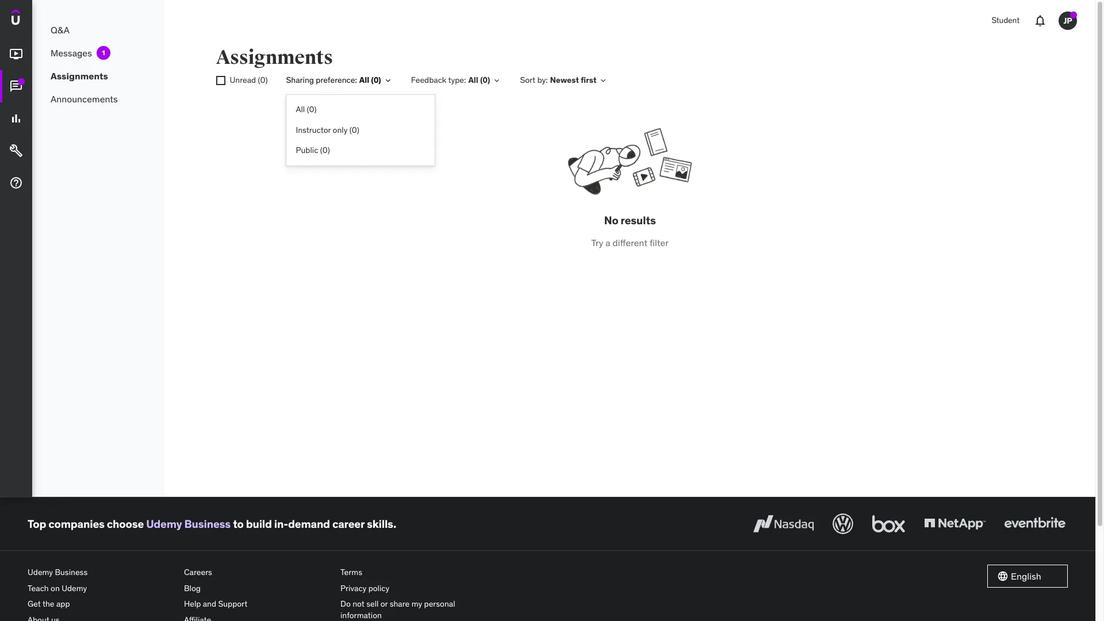 Task type: locate. For each thing, give the bounding box(es) containing it.
terms link
[[341, 565, 488, 581]]

sort
[[520, 75, 536, 85]]

2 medium image from the top
[[9, 80, 23, 93]]

to
[[233, 517, 244, 531]]

business
[[184, 517, 231, 531], [55, 567, 88, 578]]

business left to
[[184, 517, 231, 531]]

(0) up all (0) 'button'
[[371, 75, 381, 85]]

business inside udemy business teach on udemy get the app
[[55, 567, 88, 578]]

jp link
[[1055, 7, 1082, 35]]

student link
[[985, 7, 1027, 35]]

0 horizontal spatial all
[[296, 104, 305, 115]]

assignments link
[[32, 64, 165, 87]]

1 vertical spatial udemy
[[28, 567, 53, 578]]

(0) right type:
[[480, 75, 490, 85]]

medium image
[[9, 47, 23, 61], [9, 80, 23, 93], [9, 144, 23, 158]]

0 vertical spatial medium image
[[9, 112, 23, 126]]

all up "instructor"
[[296, 104, 305, 115]]

xsmall image right first on the right top of page
[[599, 76, 608, 85]]

medium image
[[9, 112, 23, 126], [9, 176, 23, 190]]

xsmall image left unread
[[216, 76, 225, 85]]

1 horizontal spatial xsmall image
[[599, 76, 608, 85]]

not
[[353, 599, 365, 609]]

all for feedback type:
[[469, 75, 479, 85]]

udemy business link up get the app link
[[28, 565, 175, 581]]

choose
[[107, 517, 144, 531]]

1 vertical spatial medium image
[[9, 80, 23, 93]]

0 vertical spatial business
[[184, 517, 231, 531]]

0 vertical spatial udemy business link
[[146, 517, 231, 531]]

3 medium image from the top
[[9, 144, 23, 158]]

instructor only (0) button
[[287, 120, 435, 141]]

udemy right on
[[62, 583, 87, 594]]

assignments up unread (0)
[[216, 45, 333, 70]]

get
[[28, 599, 41, 609]]

0 horizontal spatial assignments
[[51, 70, 108, 82]]

companies
[[48, 517, 105, 531]]

assignments inside assignments link
[[51, 70, 108, 82]]

2 xsmall image from the left
[[493, 76, 502, 85]]

udemy business link up careers
[[146, 517, 231, 531]]

1 vertical spatial medium image
[[9, 176, 23, 190]]

sharing
[[286, 75, 314, 85]]

all inside 'button'
[[296, 104, 305, 115]]

1 vertical spatial udemy business link
[[28, 565, 175, 581]]

and
[[203, 599, 216, 609]]

blog link
[[184, 581, 331, 597]]

app
[[56, 599, 70, 609]]

all right the preference: at left top
[[360, 75, 370, 85]]

udemy business link
[[146, 517, 231, 531], [28, 565, 175, 581]]

1 horizontal spatial xsmall image
[[493, 76, 502, 85]]

2 xsmall image from the left
[[216, 76, 225, 85]]

first
[[581, 75, 597, 85]]

udemy up teach
[[28, 567, 53, 578]]

nasdaq image
[[751, 512, 817, 537]]

instructor
[[296, 125, 331, 135]]

udemy right choose
[[146, 517, 182, 531]]

assignments up announcements
[[51, 70, 108, 82]]

2 horizontal spatial udemy
[[146, 517, 182, 531]]

(0) up "instructor"
[[307, 104, 317, 115]]

top companies choose udemy business to build in-demand career skills.
[[28, 517, 396, 531]]

support
[[218, 599, 248, 609]]

assignments
[[216, 45, 333, 70], [51, 70, 108, 82]]

notifications image
[[1034, 14, 1048, 28]]

teach on udemy link
[[28, 581, 175, 597]]

eventbrite image
[[1002, 512, 1069, 537]]

1 vertical spatial business
[[55, 567, 88, 578]]

2 vertical spatial medium image
[[9, 144, 23, 158]]

top
[[28, 517, 46, 531]]

box image
[[870, 512, 909, 537]]

volkswagen image
[[831, 512, 856, 537]]

policy
[[369, 583, 390, 594]]

type:
[[449, 75, 466, 85]]

1 xsmall image from the left
[[384, 76, 393, 85]]

udemy image
[[12, 9, 64, 29]]

1 horizontal spatial all
[[360, 75, 370, 85]]

all
[[360, 75, 370, 85], [469, 75, 479, 85], [296, 104, 305, 115]]

preference:
[[316, 75, 357, 85]]

try a different filter
[[592, 237, 669, 248]]

messages
[[51, 47, 92, 59]]

you have alerts image
[[1071, 12, 1078, 18]]

1 medium image from the top
[[9, 47, 23, 61]]

xsmall image
[[384, 76, 393, 85], [493, 76, 502, 85]]

sell
[[367, 599, 379, 609]]

2 vertical spatial udemy
[[62, 583, 87, 594]]

0 horizontal spatial xsmall image
[[384, 76, 393, 85]]

xsmall image
[[599, 76, 608, 85], [216, 76, 225, 85]]

(0)
[[258, 75, 268, 85], [371, 75, 381, 85], [480, 75, 490, 85], [307, 104, 317, 115], [350, 125, 359, 135], [320, 145, 330, 155]]

my
[[412, 599, 422, 609]]

feedback
[[411, 75, 447, 85]]

xsmall image for sharing preference: all (0)
[[384, 76, 393, 85]]

xsmall image left sort
[[493, 76, 502, 85]]

0 horizontal spatial xsmall image
[[216, 76, 225, 85]]

udemy
[[146, 517, 182, 531], [28, 567, 53, 578], [62, 583, 87, 594]]

0 vertical spatial medium image
[[9, 47, 23, 61]]

do not sell or share my personal information button
[[341, 597, 488, 621]]

careers blog help and support
[[184, 567, 248, 609]]

business up on
[[55, 567, 88, 578]]

get the app link
[[28, 597, 175, 613]]

all right type:
[[469, 75, 479, 85]]

small image
[[998, 571, 1009, 582]]

2 horizontal spatial all
[[469, 75, 479, 85]]

0 horizontal spatial business
[[55, 567, 88, 578]]

or
[[381, 599, 388, 609]]

public
[[296, 145, 318, 155]]

build
[[246, 517, 272, 531]]

netapp image
[[922, 512, 989, 537]]

xsmall image up all (0) 'button'
[[384, 76, 393, 85]]



Task type: vqa. For each thing, say whether or not it's contained in the screenshot.
Categories
no



Task type: describe. For each thing, give the bounding box(es) containing it.
english button
[[988, 565, 1069, 588]]

1 horizontal spatial business
[[184, 517, 231, 531]]

1 xsmall image from the left
[[599, 76, 608, 85]]

public (0)
[[296, 145, 330, 155]]

filter
[[650, 237, 669, 248]]

0 vertical spatial udemy
[[146, 517, 182, 531]]

careers link
[[184, 565, 331, 581]]

demand
[[288, 517, 330, 531]]

all (0)
[[296, 104, 317, 115]]

privacy
[[341, 583, 367, 594]]

help and support link
[[184, 597, 331, 613]]

student
[[992, 15, 1020, 25]]

1
[[102, 48, 105, 57]]

q&a
[[51, 24, 70, 36]]

0 horizontal spatial udemy
[[28, 567, 53, 578]]

teach
[[28, 583, 49, 594]]

udemy business teach on udemy get the app
[[28, 567, 88, 609]]

(0) right unread
[[258, 75, 268, 85]]

the
[[43, 599, 54, 609]]

no
[[605, 213, 619, 227]]

announcements link
[[32, 87, 165, 110]]

skills.
[[367, 517, 396, 531]]

(0) inside 'button'
[[307, 104, 317, 115]]

jp
[[1064, 15, 1073, 26]]

no results
[[605, 213, 656, 227]]

unread (0)
[[230, 75, 268, 85]]

different
[[613, 237, 648, 248]]

1 horizontal spatial assignments
[[216, 45, 333, 70]]

1 horizontal spatial udemy
[[62, 583, 87, 594]]

in-
[[274, 517, 288, 531]]

announcements
[[51, 93, 118, 105]]

english
[[1012, 571, 1042, 582]]

try
[[592, 237, 604, 248]]

results
[[621, 213, 656, 227]]

information
[[341, 610, 382, 621]]

share
[[390, 599, 410, 609]]

1 medium image from the top
[[9, 112, 23, 126]]

sharing preference: all (0)
[[286, 75, 381, 85]]

do
[[341, 599, 351, 609]]

only
[[333, 125, 348, 135]]

personal
[[424, 599, 455, 609]]

career
[[333, 517, 365, 531]]

sort by: newest first
[[520, 75, 597, 85]]

q&a link
[[32, 18, 165, 41]]

all for sharing preference:
[[360, 75, 370, 85]]

instructor only (0)
[[296, 125, 359, 135]]

help
[[184, 599, 201, 609]]

blog
[[184, 583, 201, 594]]

public (0) button
[[287, 141, 435, 161]]

terms privacy policy do not sell or share my personal information
[[341, 567, 455, 621]]

careers
[[184, 567, 212, 578]]

xsmall image for feedback type: all (0)
[[493, 76, 502, 85]]

terms
[[341, 567, 363, 578]]

newest
[[550, 75, 579, 85]]

(0) right public
[[320, 145, 330, 155]]

feedback type: all (0)
[[411, 75, 490, 85]]

a
[[606, 237, 611, 248]]

all (0) button
[[287, 100, 435, 120]]

unread
[[230, 75, 256, 85]]

by:
[[538, 75, 548, 85]]

(0) right only
[[350, 125, 359, 135]]

privacy policy link
[[341, 581, 488, 597]]

2 medium image from the top
[[9, 176, 23, 190]]

on
[[51, 583, 60, 594]]



